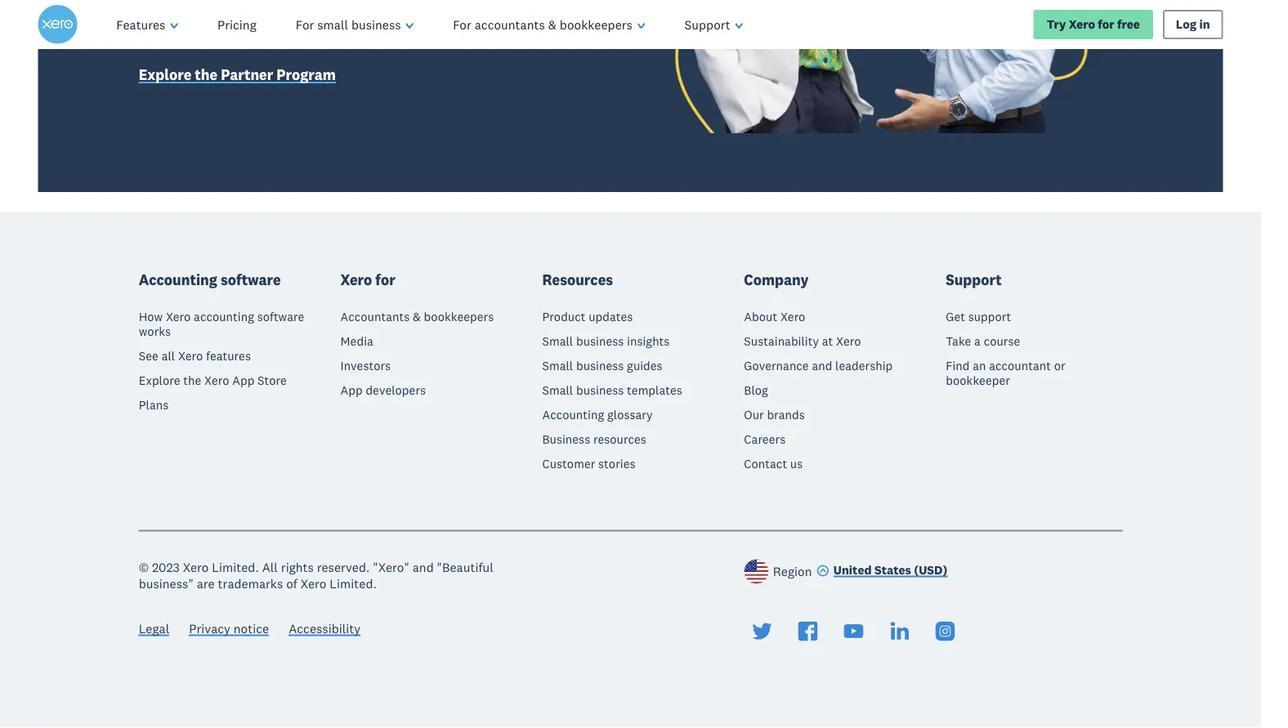 Task type: vqa. For each thing, say whether or not it's contained in the screenshot.
Explore for Explore the Xero App Store
yes



Task type: locate. For each thing, give the bounding box(es) containing it.
bookkeepers
[[560, 16, 633, 32], [424, 309, 494, 324]]

1 for from the left
[[296, 16, 314, 32]]

1 vertical spatial bookkeepers
[[424, 309, 494, 324]]

business down small business guides link
[[576, 383, 624, 398]]

0 vertical spatial accounting
[[139, 271, 217, 289]]

2 explore from the top
[[139, 373, 180, 388]]

company
[[744, 271, 809, 289]]

and
[[812, 358, 833, 373], [413, 560, 434, 576]]

for accountants & bookkeepers
[[453, 16, 633, 32]]

2 small from the top
[[542, 358, 573, 373]]

at
[[822, 334, 833, 349]]

find an accountant or bookkeeper link
[[946, 358, 1123, 388]]

software up store
[[257, 309, 304, 324]]

your
[[183, 0, 219, 10]]

software up how xero accounting software works link
[[221, 271, 281, 289]]

1 horizontal spatial support
[[946, 271, 1002, 289]]

small
[[542, 334, 573, 349], [542, 358, 573, 373], [542, 383, 573, 398]]

bookkeepers inside 'dropdown button'
[[560, 16, 633, 32]]

the for partner
[[195, 66, 218, 84]]

bookkeeper
[[946, 373, 1010, 388]]

xero right of
[[301, 576, 327, 592]]

0 horizontal spatial for
[[296, 16, 314, 32]]

resources
[[593, 432, 646, 447]]

see
[[139, 349, 159, 364]]

blog link
[[744, 383, 768, 398]]

notice
[[234, 621, 269, 637]]

support button
[[665, 0, 763, 49]]

0 vertical spatial accounting
[[139, 12, 227, 35]]

1 vertical spatial the
[[183, 373, 201, 388]]

accounting up business
[[542, 407, 604, 423]]

1 horizontal spatial for
[[1098, 17, 1115, 32]]

contact
[[744, 456, 787, 472]]

our brands
[[744, 407, 805, 423]]

1 horizontal spatial and
[[812, 358, 833, 373]]

1 horizontal spatial bookkeepers
[[560, 16, 633, 32]]

take a course
[[946, 334, 1021, 349]]

1 vertical spatial support
[[946, 271, 1002, 289]]

facebook image
[[798, 622, 818, 642]]

accountants
[[341, 309, 410, 324]]

for
[[1098, 17, 1115, 32], [376, 271, 395, 289]]

app
[[232, 373, 255, 388], [341, 383, 363, 398]]

1 explore from the top
[[139, 66, 192, 84]]

sustainability at xero link
[[744, 334, 861, 349]]

0 vertical spatial explore
[[139, 66, 192, 84]]

1 vertical spatial for
[[376, 271, 395, 289]]

1 horizontal spatial app
[[341, 383, 363, 398]]

2 vertical spatial small
[[542, 383, 573, 398]]

features
[[206, 349, 251, 364]]

2 for from the left
[[453, 16, 472, 32]]

limited. up accessibility
[[330, 576, 377, 592]]

try
[[1047, 17, 1066, 32]]

for down step
[[296, 16, 314, 32]]

united states (usd) button
[[817, 563, 948, 582]]

0 horizontal spatial accounting
[[139, 271, 217, 289]]

templates
[[627, 383, 682, 398]]

explore down features dropdown button at the top of page
[[139, 66, 192, 84]]

accessibility link
[[289, 621, 361, 640]]

and down at
[[812, 358, 833, 373]]

1 horizontal spatial accounting
[[542, 407, 604, 423]]

0 vertical spatial &
[[548, 16, 557, 32]]

0 horizontal spatial a
[[293, 0, 302, 10]]

a
[[293, 0, 302, 10], [975, 334, 981, 349]]

for inside dropdown button
[[296, 16, 314, 32]]

united
[[834, 563, 872, 578]]

instagram image
[[936, 622, 955, 642]]

legal
[[139, 621, 169, 637]]

software
[[221, 271, 281, 289], [257, 309, 304, 324]]

small business templates link
[[542, 383, 682, 398]]

contact us
[[744, 456, 803, 472]]

© 2023 xero limited. all rights reserved. "xero" and "beautiful business" are trademarks of xero limited.
[[139, 560, 494, 592]]

for up accountants
[[376, 271, 395, 289]]

accountants
[[475, 16, 545, 32]]

plans
[[139, 398, 169, 413]]

for small business button
[[276, 0, 433, 49]]

small business insights link
[[542, 334, 670, 349]]

stories
[[598, 456, 636, 472]]

business
[[352, 16, 401, 32], [576, 334, 624, 349], [576, 358, 624, 373], [576, 383, 624, 398]]

3 small from the top
[[542, 383, 573, 398]]

0 vertical spatial a
[[293, 0, 302, 10]]

(usd)
[[914, 563, 948, 578]]

small business guides link
[[542, 358, 663, 373]]

accountants speaking to each other image
[[643, 0, 1123, 134]]

1 vertical spatial software
[[257, 309, 304, 324]]

1 horizontal spatial &
[[548, 16, 557, 32]]

accounting up how
[[139, 271, 217, 289]]

xero right how
[[166, 309, 191, 324]]

how xero accounting software works link
[[139, 309, 315, 339]]

limited. left all
[[212, 560, 259, 576]]

0 horizontal spatial limited.
[[212, 560, 259, 576]]

accounting down accounting software
[[194, 309, 254, 324]]

accounting down your
[[139, 12, 227, 35]]

0 vertical spatial the
[[195, 66, 218, 84]]

us
[[790, 456, 803, 472]]

1 vertical spatial a
[[975, 334, 981, 349]]

xero inside how xero accounting software works
[[166, 309, 191, 324]]

explore up plans
[[139, 373, 180, 388]]

accounting for accounting glossary
[[542, 407, 604, 423]]

0 horizontal spatial and
[[413, 560, 434, 576]]

the left partner
[[195, 66, 218, 84]]

explore the xero app store link
[[139, 373, 287, 388]]

careers
[[744, 432, 786, 447]]

investors
[[341, 358, 391, 373]]

1 horizontal spatial limited.
[[330, 576, 377, 592]]

log
[[1176, 17, 1197, 32]]

0 vertical spatial support
[[685, 16, 731, 32]]

business down small business insights link
[[576, 358, 624, 373]]

and inside © 2023 xero limited. all rights reserved. "xero" and "beautiful business" are trademarks of xero limited.
[[413, 560, 434, 576]]

see all xero features link
[[139, 349, 251, 364]]

take a course link
[[946, 334, 1021, 349]]

for
[[296, 16, 314, 32], [453, 16, 472, 32]]

take
[[946, 334, 972, 349]]

1 vertical spatial accounting
[[194, 309, 254, 324]]

features
[[116, 16, 165, 32]]

for left accountants
[[453, 16, 472, 32]]

0 horizontal spatial &
[[413, 309, 421, 324]]

small business insights
[[542, 334, 670, 349]]

0 vertical spatial for
[[1098, 17, 1115, 32]]

the down see all xero features link
[[183, 373, 201, 388]]

see all xero features
[[139, 349, 251, 364]]

states
[[875, 563, 911, 578]]

small business templates
[[542, 383, 682, 398]]

and right "xero"
[[413, 560, 434, 576]]

business down ahead at the left top of page
[[352, 16, 401, 32]]

find an accountant or bookkeeper
[[946, 358, 1066, 388]]

©
[[139, 560, 149, 576]]

business inside dropdown button
[[352, 16, 401, 32]]

for left 'free'
[[1098, 17, 1115, 32]]

1 vertical spatial explore
[[139, 373, 180, 388]]

0 vertical spatial bookkeepers
[[560, 16, 633, 32]]

xero right with
[[438, 0, 475, 10]]

privacy notice link
[[189, 621, 269, 640]]

explore for explore the partner program
[[139, 66, 192, 84]]

1 vertical spatial accounting
[[542, 407, 604, 423]]

0 vertical spatial small
[[542, 334, 573, 349]]

1 vertical spatial and
[[413, 560, 434, 576]]

1 horizontal spatial for
[[453, 16, 472, 32]]

for for for accountants & bookkeepers
[[453, 16, 472, 32]]

app down features
[[232, 373, 255, 388]]

1 small from the top
[[542, 334, 573, 349]]

how xero accounting software works
[[139, 309, 304, 339]]

media link
[[341, 334, 373, 349]]

for inside 'dropdown button'
[[453, 16, 472, 32]]

governance and leadership link
[[744, 358, 893, 373]]

guides
[[627, 358, 663, 373]]

small
[[317, 16, 348, 32]]

0 horizontal spatial support
[[685, 16, 731, 32]]

a left step
[[293, 0, 302, 10]]

explore for explore the xero app store
[[139, 373, 180, 388]]

xero up "sustainability at xero" link
[[781, 309, 806, 324]]

explore the xero app store
[[139, 373, 287, 388]]

1 vertical spatial small
[[542, 358, 573, 373]]

small for small business guides
[[542, 358, 573, 373]]

explore
[[139, 66, 192, 84], [139, 373, 180, 388]]

1 horizontal spatial a
[[975, 334, 981, 349]]

governance and leadership
[[744, 358, 893, 373]]

all
[[162, 349, 175, 364]]

a right take
[[975, 334, 981, 349]]

app down investors link on the left
[[341, 383, 363, 398]]

keep
[[139, 0, 179, 10]]

app developers
[[341, 383, 426, 398]]

contact us link
[[744, 456, 803, 472]]

business up small business guides link
[[576, 334, 624, 349]]

0 vertical spatial and
[[812, 358, 833, 373]]

investors link
[[341, 358, 391, 373]]

try xero for free link
[[1034, 10, 1153, 39]]



Task type: describe. For each thing, give the bounding box(es) containing it.
youtube image
[[844, 622, 864, 642]]

xero right all
[[178, 349, 203, 364]]

xero right try
[[1069, 17, 1095, 32]]

pricing
[[217, 16, 257, 32]]

0 vertical spatial software
[[221, 271, 281, 289]]

our
[[744, 407, 764, 423]]

business resources
[[542, 432, 646, 447]]

pricing link
[[198, 0, 276, 49]]

features button
[[97, 0, 198, 49]]

0 horizontal spatial bookkeepers
[[424, 309, 494, 324]]

works
[[139, 324, 171, 339]]

support inside dropdown button
[[685, 16, 731, 32]]

united states (usd)
[[834, 563, 948, 578]]

twitter image
[[752, 622, 772, 642]]

trademarks
[[218, 576, 283, 592]]

an
[[973, 358, 986, 373]]

media
[[341, 334, 373, 349]]

accounting glossary link
[[542, 407, 653, 423]]

a inside keep your practice a step ahead with xero accounting software.
[[293, 0, 302, 10]]

careers link
[[744, 432, 786, 447]]

or
[[1054, 358, 1066, 373]]

accounting inside how xero accounting software works
[[194, 309, 254, 324]]

how
[[139, 309, 163, 324]]

find
[[946, 358, 970, 373]]

accountants & bookkeepers
[[341, 309, 494, 324]]

resources
[[542, 271, 613, 289]]

business for small business templates
[[576, 383, 624, 398]]

partner
[[221, 66, 273, 84]]

about
[[744, 309, 778, 324]]

accounting software
[[139, 271, 281, 289]]

"beautiful
[[437, 560, 494, 576]]

blog
[[744, 383, 768, 398]]

governance
[[744, 358, 809, 373]]

software inside how xero accounting software works
[[257, 309, 304, 324]]

for accountants & bookkeepers button
[[433, 0, 665, 49]]

are
[[197, 576, 215, 592]]

xero right 2023
[[183, 560, 209, 576]]

log in
[[1176, 17, 1211, 32]]

1 vertical spatial &
[[413, 309, 421, 324]]

our brands link
[[744, 407, 805, 423]]

updates
[[589, 309, 633, 324]]

xero right at
[[836, 334, 861, 349]]

app developers link
[[341, 383, 426, 398]]

keep your practice a step ahead with xero accounting software.
[[139, 0, 475, 35]]

explore the partner program link
[[139, 66, 517, 87]]

product updates
[[542, 309, 633, 324]]

privacy
[[189, 621, 230, 637]]

rights
[[281, 560, 314, 576]]

software.
[[232, 12, 306, 35]]

small for small business insights
[[542, 334, 573, 349]]

accounting for accounting software
[[139, 271, 217, 289]]

program
[[277, 66, 336, 84]]

customer stories
[[542, 456, 636, 472]]

& inside 'dropdown button'
[[548, 16, 557, 32]]

plans link
[[139, 398, 169, 413]]

try xero for free
[[1047, 17, 1140, 32]]

with
[[399, 0, 434, 10]]

step
[[307, 0, 342, 10]]

xero down features
[[204, 373, 229, 388]]

of
[[286, 576, 297, 592]]

customer stories link
[[542, 456, 636, 472]]

xero homepage image
[[38, 5, 77, 44]]

business
[[542, 432, 590, 447]]

developers
[[366, 383, 426, 398]]

small for small business templates
[[542, 383, 573, 398]]

the for xero
[[183, 373, 201, 388]]

sustainability at xero
[[744, 334, 861, 349]]

business for small business insights
[[576, 334, 624, 349]]

0 horizontal spatial for
[[376, 271, 395, 289]]

get support link
[[946, 309, 1011, 324]]

practice
[[223, 0, 289, 10]]

xero up accountants
[[341, 271, 372, 289]]

accounting inside keep your practice a step ahead with xero accounting software.
[[139, 12, 227, 35]]

accessibility
[[289, 621, 361, 637]]

legal link
[[139, 621, 169, 640]]

accountants & bookkeepers link
[[341, 309, 494, 324]]

small business guides
[[542, 358, 663, 373]]

in
[[1200, 17, 1211, 32]]

xero inside keep your practice a step ahead with xero accounting software.
[[438, 0, 475, 10]]

linkedin image
[[890, 622, 909, 642]]

free
[[1118, 17, 1140, 32]]

customer
[[542, 456, 595, 472]]

get
[[946, 309, 965, 324]]

accountant
[[989, 358, 1051, 373]]

leadership
[[836, 358, 893, 373]]

business for small business guides
[[576, 358, 624, 373]]

about xero
[[744, 309, 806, 324]]

for small business
[[296, 16, 401, 32]]

get support
[[946, 309, 1011, 324]]

the current region is united states image
[[744, 560, 769, 584]]

business"
[[139, 576, 194, 592]]

about xero link
[[744, 309, 806, 324]]

support
[[969, 309, 1011, 324]]

log in link
[[1163, 10, 1224, 39]]

for for for small business
[[296, 16, 314, 32]]

0 horizontal spatial app
[[232, 373, 255, 388]]

product
[[542, 309, 586, 324]]

ahead
[[346, 0, 395, 10]]



